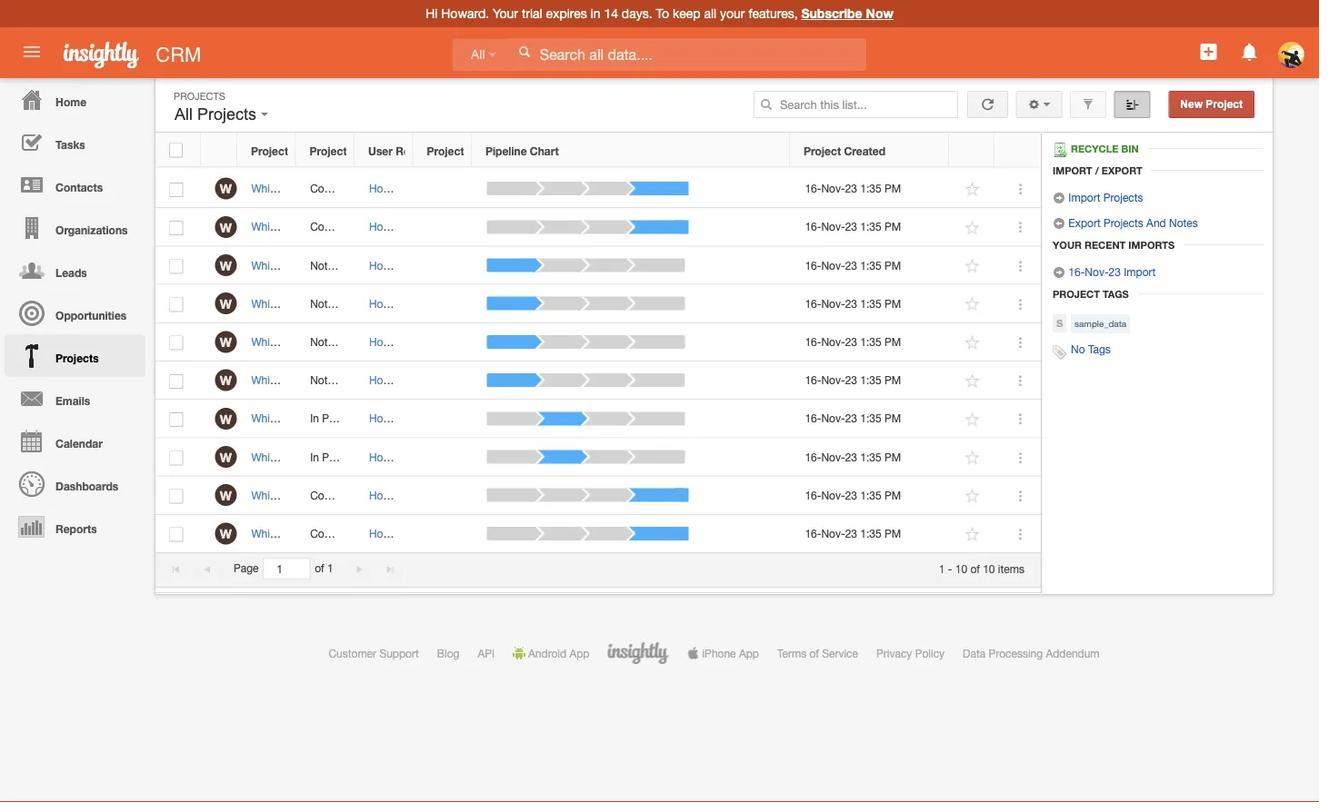 Task type: locate. For each thing, give the bounding box(es) containing it.
brown up lee
[[410, 221, 442, 233]]

0 vertical spatial g950
[[303, 259, 330, 272]]

project left created
[[804, 144, 841, 157]]

nov-
[[822, 182, 845, 195], [822, 221, 845, 233], [822, 259, 845, 272], [1085, 266, 1109, 278], [822, 297, 845, 310], [822, 336, 845, 349], [822, 374, 845, 387], [822, 413, 845, 425], [822, 451, 845, 464], [822, 489, 845, 502], [822, 528, 845, 540]]

0 vertical spatial export
[[1102, 165, 1143, 176]]

project created
[[804, 144, 886, 157]]

not started cell down "sirius"
[[296, 324, 367, 362]]

cell for mills
[[414, 208, 473, 247]]

howard up whirlygig t920 - warbucks industries - wayne miyazaki
[[369, 489, 407, 502]]

subscribe now link
[[802, 6, 894, 21]]

projects
[[174, 90, 225, 102], [197, 105, 256, 124], [1104, 191, 1144, 204], [1104, 216, 1144, 229], [56, 352, 99, 365]]

2 w link from the top
[[215, 216, 237, 238]]

0 horizontal spatial 10
[[955, 563, 968, 575]]

airlines up whirlwinder x520 - warbucks industries - roger mills link
[[390, 182, 426, 195]]

10 w row from the top
[[155, 515, 1041, 554]]

1 g250 from the top
[[299, 413, 326, 425]]

project down circle arrow right icon
[[1053, 288, 1100, 300]]

0 vertical spatial in progress howard brown
[[310, 413, 442, 425]]

0 horizontal spatial project
[[804, 144, 841, 157]]

w for whirlygig g250 - oceanic airlines - mark sakda
[[220, 450, 232, 465]]

0 vertical spatial g250
[[299, 413, 326, 425]]

- left cyberdyne
[[331, 336, 335, 349]]

whirlygig
[[251, 413, 296, 425], [251, 451, 296, 464], [251, 489, 296, 502], [251, 528, 296, 540]]

2 cell from the top
[[414, 208, 473, 247]]

navigation containing home
[[0, 78, 145, 548]]

2 completed cell from the top
[[296, 208, 364, 247]]

all down howard.
[[471, 48, 485, 62]]

- left roger
[[449, 221, 454, 233]]

16- for martin
[[805, 297, 822, 310]]

0 vertical spatial import
[[1053, 165, 1093, 176]]

cell for samantha
[[414, 477, 473, 515]]

customer
[[329, 647, 377, 660]]

1 vertical spatial x520
[[312, 221, 337, 233]]

1 16-nov-23 1:35 pm cell from the top
[[791, 170, 950, 208]]

g950 left globex
[[303, 259, 330, 272]]

0 vertical spatial in
[[310, 413, 319, 425]]

t920 for nakatomi
[[299, 489, 324, 502]]

started
[[331, 259, 367, 272], [331, 297, 367, 310], [331, 336, 367, 349], [331, 374, 367, 387]]

follow image
[[964, 373, 982, 390], [964, 488, 982, 505]]

0 vertical spatial warbucks
[[347, 221, 396, 233]]

3 not from the top
[[310, 336, 328, 349]]

whirlwinder x520 - warbucks industries - roger mills link
[[251, 221, 521, 233]]

follow image
[[964, 181, 982, 198], [964, 219, 982, 237], [964, 258, 982, 275], [964, 296, 982, 313], [964, 335, 982, 352], [964, 411, 982, 429], [964, 450, 982, 467], [964, 526, 982, 544]]

1 vertical spatial in
[[310, 451, 319, 464]]

cell down cynthia
[[414, 208, 473, 247]]

- left items
[[948, 563, 952, 575]]

1 in from the top
[[310, 413, 319, 425]]

7 howard brown link from the top
[[369, 413, 442, 425]]

3 whirlybird from the top
[[251, 336, 300, 349]]

0 horizontal spatial app
[[570, 647, 590, 660]]

7 16-nov-23 1:35 pm from the top
[[805, 413, 901, 425]]

- left 'wayne' on the left bottom of the page
[[437, 528, 441, 540]]

howard down whirlybird x250 - warbucks industries - carlos smith link
[[369, 413, 407, 425]]

5 brown from the top
[[410, 336, 442, 349]]

brown left 'wayne' on the left bottom of the page
[[410, 528, 442, 540]]

row group
[[155, 170, 1041, 554]]

completed howard brown down nakatomi
[[310, 528, 442, 540]]

progress for jakubowski
[[322, 413, 365, 425]]

16-nov-23 1:35 pm for sakda
[[805, 451, 901, 464]]

whirlybird g950 - sirius corp. - tina martin
[[251, 297, 462, 310]]

1 howard from the top
[[369, 182, 407, 195]]

None checkbox
[[170, 183, 183, 197], [170, 259, 183, 274], [170, 298, 183, 312], [170, 375, 183, 389], [170, 413, 183, 427], [170, 451, 183, 466], [170, 490, 183, 504], [170, 528, 183, 543], [170, 183, 183, 197], [170, 259, 183, 274], [170, 298, 183, 312], [170, 375, 183, 389], [170, 413, 183, 427], [170, 451, 183, 466], [170, 490, 183, 504], [170, 528, 183, 543]]

recycle bin
[[1071, 143, 1139, 155]]

new project link
[[1169, 91, 1255, 118]]

cell down the barbara
[[414, 439, 473, 477]]

completed cell
[[296, 170, 364, 208], [296, 208, 364, 247], [296, 477, 364, 515], [296, 515, 364, 554]]

project tags
[[1053, 288, 1129, 300]]

carlos
[[448, 374, 480, 387]]

refresh list image
[[979, 98, 997, 110]]

23 inside 'link'
[[1109, 266, 1121, 278]]

all
[[471, 48, 485, 62], [175, 105, 193, 124]]

chart
[[530, 144, 559, 157]]

4 follow image from the top
[[964, 296, 982, 313]]

1 g950 from the top
[[303, 259, 330, 272]]

howard down "whirlybird x250 - cyberdyne systems corp. - nicole gomez"
[[369, 374, 407, 387]]

7 16-nov-23 1:35 pm cell from the top
[[791, 400, 950, 439]]

23 for miyazaki
[[845, 528, 857, 540]]

g250 left "jakubowski"
[[299, 413, 326, 425]]

1 1:35 from the top
[[861, 182, 882, 195]]

circle arrow right image
[[1053, 192, 1066, 205]]

cell for smith
[[414, 362, 473, 400]]

23 for mills
[[845, 221, 857, 233]]

organizations
[[56, 224, 128, 236]]

whirlybird g950 - globex - albert lee
[[251, 259, 435, 272]]

1:35 for smith
[[861, 374, 882, 387]]

show sidebar image
[[1126, 98, 1139, 111]]

3 1:35 from the top
[[861, 259, 882, 272]]

items
[[998, 563, 1025, 575]]

nov- for samantha
[[822, 489, 845, 502]]

row group containing w
[[155, 170, 1041, 554]]

projects inside button
[[197, 105, 256, 124]]

data
[[963, 647, 986, 660]]

2 x250 from the top
[[303, 374, 328, 387]]

completed cell for whirlwinder x520 - oceanic airlines - cynthia allen
[[296, 170, 364, 208]]

8 w from the top
[[220, 450, 232, 465]]

6 cell from the top
[[414, 362, 473, 400]]

w link for whirlygig g250 - jakubowski llc - barbara lane
[[215, 408, 237, 430]]

all inside button
[[175, 105, 193, 124]]

all projects
[[175, 105, 261, 124]]

nov- inside 'link'
[[1085, 266, 1109, 278]]

customer support link
[[329, 647, 419, 660]]

1
[[327, 563, 333, 575], [939, 563, 945, 575]]

completed howard brown up whirlwinder x520 - warbucks industries - roger mills
[[310, 182, 442, 195]]

1 vertical spatial airlines
[[379, 451, 415, 464]]

2 progress from the top
[[322, 451, 365, 464]]

10 16-nov-23 1:35 pm from the top
[[805, 528, 901, 540]]

opportunities
[[56, 309, 127, 322]]

1 x250 from the top
[[303, 336, 328, 349]]

brown
[[410, 182, 442, 195], [410, 221, 442, 233], [410, 259, 442, 272], [410, 297, 442, 310], [410, 336, 442, 349], [410, 374, 442, 387], [410, 413, 442, 425], [410, 451, 442, 464], [410, 489, 442, 502], [410, 528, 442, 540]]

1 completed from the top
[[310, 182, 364, 195]]

whirlygig g250 - jakubowski llc - barbara lane
[[251, 413, 493, 425]]

x250
[[303, 336, 328, 349], [303, 374, 328, 387]]

2 horizontal spatial project
[[1206, 98, 1243, 110]]

w link for whirlybird g950 - sirius corp. - tina martin
[[215, 293, 237, 315]]

- down whirlygig g250 - jakubowski llc - barbara lane
[[329, 451, 333, 464]]

0 vertical spatial airlines
[[390, 182, 426, 195]]

- left cynthia
[[429, 182, 433, 195]]

reports
[[56, 523, 97, 536]]

16-nov-23 1:35 pm cell for sakda
[[791, 439, 950, 477]]

7 follow image from the top
[[964, 450, 982, 467]]

systems
[[394, 336, 437, 349]]

1 vertical spatial oceanic
[[336, 451, 376, 464]]

w link for whirlygig g250 - oceanic airlines - mark sakda
[[215, 446, 237, 468]]

0 horizontal spatial all
[[175, 105, 193, 124]]

16- for sakda
[[805, 451, 822, 464]]

warbucks down cyberdyne
[[338, 374, 387, 387]]

10 w link from the top
[[215, 523, 237, 545]]

16- for samantha
[[805, 489, 822, 502]]

completed cell up of 1
[[296, 515, 364, 554]]

completed up "whirlybird g950 - globex - albert lee"
[[310, 221, 364, 233]]

3 completed howard brown from the top
[[310, 489, 442, 502]]

23 for martin
[[845, 297, 857, 310]]

lee
[[417, 259, 435, 272]]

16- for miyazaki
[[805, 528, 822, 540]]

1:35 for mills
[[861, 221, 882, 233]]

g250 down whirlygig g250 - jakubowski llc - barbara lane
[[299, 451, 326, 464]]

and
[[1147, 216, 1166, 229]]

1 vertical spatial whirlwinder
[[251, 221, 309, 233]]

started for cyberdyne
[[331, 336, 367, 349]]

cell for martin
[[414, 285, 473, 324]]

2 follow image from the top
[[964, 488, 982, 505]]

t920 for warbucks
[[299, 528, 324, 540]]

not started howard brown up cyberdyne
[[310, 297, 442, 310]]

2 pm from the top
[[885, 221, 901, 233]]

project for project tags
[[1053, 288, 1100, 300]]

howard brown link for samantha
[[369, 489, 442, 502]]

projects link
[[5, 335, 145, 377]]

1 right 1 field
[[327, 563, 333, 575]]

cell up the martin
[[414, 247, 473, 285]]

pm
[[885, 182, 901, 195], [885, 221, 901, 233], [885, 259, 901, 272], [885, 297, 901, 310], [885, 336, 901, 349], [885, 374, 901, 387], [885, 413, 901, 425], [885, 451, 901, 464], [885, 489, 901, 502], [885, 528, 901, 540]]

1 t920 from the top
[[299, 489, 324, 502]]

2 in progress howard brown from the top
[[310, 451, 442, 464]]

10 brown from the top
[[410, 528, 442, 540]]

import / export
[[1053, 165, 1143, 176]]

1 vertical spatial progress
[[322, 451, 365, 464]]

cell left 'allen'
[[414, 170, 473, 208]]

1 horizontal spatial app
[[739, 647, 759, 660]]

3 whirlygig from the top
[[251, 489, 296, 502]]

warbucks down nakatomi
[[334, 528, 383, 540]]

of 1
[[315, 563, 333, 575]]

in progress cell for oceanic
[[296, 439, 365, 477]]

not started howard brown for warbucks
[[310, 374, 442, 387]]

1 horizontal spatial export
[[1102, 165, 1143, 176]]

1 vertical spatial all
[[175, 105, 193, 124]]

in for jakubowski
[[310, 413, 319, 425]]

3 completed from the top
[[310, 489, 364, 502]]

9 w from the top
[[220, 488, 232, 503]]

1 vertical spatial warbucks
[[338, 374, 387, 387]]

2 w from the top
[[220, 220, 232, 235]]

0 horizontal spatial your
[[493, 6, 518, 21]]

follow image for martin
[[964, 296, 982, 313]]

8 howard from the top
[[369, 451, 407, 464]]

brown up tina
[[410, 259, 442, 272]]

industries for carlos
[[390, 374, 438, 387]]

all link
[[453, 39, 508, 71]]

in for oceanic
[[310, 451, 319, 464]]

policy
[[915, 647, 945, 660]]

0 vertical spatial progress
[[322, 413, 365, 425]]

1 vertical spatial g250
[[299, 451, 326, 464]]

2 g250 from the top
[[299, 451, 326, 464]]

2 vertical spatial import
[[1124, 266, 1156, 278]]

9 howard from the top
[[369, 489, 407, 502]]

0 vertical spatial industries
[[399, 221, 446, 233]]

2 vertical spatial industries
[[386, 528, 434, 540]]

import left /
[[1053, 165, 1093, 176]]

1 started from the top
[[331, 259, 367, 272]]

1 left items
[[939, 563, 945, 575]]

cell up the barbara
[[414, 362, 473, 400]]

4 16-nov-23 1:35 pm cell from the top
[[791, 285, 950, 324]]

cyberdyne
[[338, 336, 391, 349]]

import down imports
[[1124, 266, 1156, 278]]

t920 up of 1
[[299, 528, 324, 540]]

4 not started howard brown from the top
[[310, 374, 442, 387]]

g950 for globex
[[303, 259, 330, 272]]

privacy
[[877, 647, 912, 660]]

2 whirlwinder from the top
[[251, 221, 309, 233]]

0 horizontal spatial 1
[[327, 563, 333, 575]]

4 whirlybird from the top
[[251, 374, 300, 387]]

howard left lee
[[369, 259, 407, 272]]

1 vertical spatial industries
[[390, 374, 438, 387]]

2 x520 from the top
[[312, 221, 337, 233]]

16-nov-23 1:35 pm
[[805, 182, 901, 195], [805, 221, 901, 233], [805, 259, 901, 272], [805, 297, 901, 310], [805, 336, 901, 349], [805, 374, 901, 387], [805, 413, 901, 425], [805, 451, 901, 464], [805, 489, 901, 502], [805, 528, 901, 540]]

10 1:35 from the top
[[861, 528, 882, 540]]

3 howard from the top
[[369, 259, 407, 272]]

whirlybird x250 - warbucks industries - carlos smith
[[251, 374, 511, 387]]

howard down whirlwinder x520 - oceanic airlines - cynthia allen 'link'
[[369, 221, 407, 233]]

app right iphone
[[739, 647, 759, 660]]

- left "sirius"
[[333, 297, 337, 310]]

project for project created
[[804, 144, 841, 157]]

gomez
[[511, 336, 546, 349]]

completed up of 1
[[310, 528, 364, 540]]

7 pm from the top
[[885, 413, 901, 425]]

16-nov-23 1:35 pm for smith
[[805, 374, 901, 387]]

whirlybird for whirlybird x250 - warbucks industries - carlos smith
[[251, 374, 300, 387]]

23
[[845, 182, 857, 195], [845, 221, 857, 233], [845, 259, 857, 272], [1109, 266, 1121, 278], [845, 297, 857, 310], [845, 336, 857, 349], [845, 374, 857, 387], [845, 413, 857, 425], [845, 451, 857, 464], [845, 489, 857, 502], [845, 528, 857, 540]]

x520 up "whirlybird g950 - globex - albert lee"
[[312, 221, 337, 233]]

hi howard. your trial expires in 14 days. to keep all your features, subscribe now
[[426, 6, 894, 21]]

in
[[310, 413, 319, 425], [310, 451, 319, 464]]

in progress cell
[[296, 400, 365, 439], [296, 439, 365, 477]]

0 vertical spatial x520
[[312, 182, 337, 195]]

0 vertical spatial x250
[[303, 336, 328, 349]]

w for whirlygig g250 - jakubowski llc - barbara lane
[[220, 412, 232, 427]]

corp. right "sirius"
[[370, 297, 397, 310]]

4 w row from the top
[[155, 285, 1041, 324]]

6 follow image from the top
[[964, 411, 982, 429]]

of right 'terms'
[[810, 647, 819, 660]]

completed down whirlygig g250 - oceanic airlines - mark sakda
[[310, 489, 364, 502]]

calendar
[[56, 437, 103, 450]]

5 howard brown link from the top
[[369, 336, 442, 349]]

warbucks for x250
[[338, 374, 387, 387]]

1 in progress howard brown from the top
[[310, 413, 442, 425]]

16-nov-23 1:35 pm cell
[[791, 170, 950, 208], [791, 208, 950, 247], [791, 247, 950, 285], [791, 285, 950, 324], [791, 324, 950, 362], [791, 362, 950, 400], [791, 400, 950, 439], [791, 439, 950, 477], [791, 477, 950, 515], [791, 515, 950, 554]]

navigation
[[0, 78, 145, 548]]

tags
[[1088, 343, 1111, 356]]

nov- for mills
[[822, 221, 845, 233]]

keep
[[673, 6, 701, 21]]

whirlybird for whirlybird g950 - sirius corp. - tina martin
[[251, 297, 300, 310]]

android app link
[[513, 647, 590, 660]]

export right circle arrow left icon
[[1069, 216, 1101, 229]]

cog image
[[1028, 98, 1041, 111]]

privacy policy
[[877, 647, 945, 660]]

projects down crm
[[197, 105, 256, 124]]

0 vertical spatial your
[[493, 6, 518, 21]]

8 16-nov-23 1:35 pm cell from the top
[[791, 439, 950, 477]]

2 howard brown link from the top
[[369, 221, 442, 233]]

2 not started cell from the top
[[296, 285, 367, 324]]

8 1:35 from the top
[[861, 451, 882, 464]]

5 w from the top
[[220, 335, 232, 350]]

row containing pipeline chart
[[155, 134, 1040, 168]]

3 brown from the top
[[410, 259, 442, 272]]

16-nov-23 1:35 pm cell for martin
[[791, 285, 950, 324]]

projects up your recent imports at right top
[[1104, 216, 1144, 229]]

industries down "systems"
[[390, 374, 438, 387]]

23 for allen
[[845, 182, 857, 195]]

1 horizontal spatial 1
[[939, 563, 945, 575]]

1 vertical spatial g950
[[303, 297, 330, 310]]

not started cell up "jakubowski"
[[296, 362, 367, 400]]

16-nov-23 1:35 pm for mills
[[805, 221, 901, 233]]

jakubowski
[[336, 413, 394, 425]]

4 completed howard brown from the top
[[310, 528, 442, 540]]

1 vertical spatial x250
[[303, 374, 328, 387]]

1 app from the left
[[570, 647, 590, 660]]

corp. right trading
[[423, 489, 450, 502]]

2 in progress cell from the top
[[296, 439, 365, 477]]

not for warbucks
[[310, 374, 328, 387]]

6 1:35 from the top
[[861, 374, 882, 387]]

1 vertical spatial project
[[804, 144, 841, 157]]

16-nov-23 1:35 pm cell for lane
[[791, 400, 950, 439]]

10 howard brown link from the top
[[369, 528, 442, 540]]

warbucks
[[347, 221, 396, 233], [338, 374, 387, 387], [334, 528, 383, 540]]

brown down the mark
[[410, 489, 442, 502]]

in progress howard brown up whirlygig g250 - oceanic airlines - mark sakda link
[[310, 413, 442, 425]]

progress up nakatomi
[[322, 451, 365, 464]]

3 started from the top
[[331, 336, 367, 349]]

0 vertical spatial corp.
[[370, 297, 397, 310]]

airlines for howard
[[379, 451, 415, 464]]

cell
[[414, 170, 473, 208], [414, 208, 473, 247], [414, 247, 473, 285], [414, 285, 473, 324], [414, 324, 473, 362], [414, 362, 473, 400], [414, 400, 473, 439], [414, 439, 473, 477], [414, 477, 473, 515], [414, 515, 473, 554]]

w for whirlybird x250 - warbucks industries - carlos smith
[[220, 373, 232, 388]]

oceanic up whirlwinder x520 - warbucks industries - roger mills
[[347, 182, 387, 195]]

not left "sirius"
[[310, 297, 328, 310]]

imports
[[1129, 239, 1175, 251]]

whirlygig t920 - warbucks industries - wayne miyazaki
[[251, 528, 522, 540]]

x520 up whirlwinder x520 - warbucks industries - roger mills
[[312, 182, 337, 195]]

0 horizontal spatial export
[[1069, 216, 1101, 229]]

oceanic up nakatomi
[[336, 451, 376, 464]]

no tags link
[[1071, 343, 1111, 356]]

1 vertical spatial follow image
[[964, 488, 982, 505]]

w
[[220, 181, 232, 196], [220, 220, 232, 235], [220, 258, 232, 273], [220, 297, 232, 312], [220, 335, 232, 350], [220, 373, 232, 388], [220, 412, 232, 427], [220, 450, 232, 465], [220, 488, 232, 503], [220, 527, 232, 542]]

whirlygig g250 - oceanic airlines - mark sakda link
[[251, 451, 493, 464]]

industries
[[399, 221, 446, 233], [390, 374, 438, 387], [386, 528, 434, 540]]

x250 up whirlygig g250 - jakubowski llc - barbara lane
[[303, 374, 328, 387]]

w row
[[155, 170, 1041, 208], [155, 208, 1041, 247], [155, 247, 1041, 285], [155, 285, 1041, 324], [155, 324, 1041, 362], [155, 362, 1041, 400], [155, 400, 1041, 439], [155, 439, 1041, 477], [155, 477, 1041, 515], [155, 515, 1041, 554]]

0 vertical spatial oceanic
[[347, 182, 387, 195]]

cell down the mark
[[414, 477, 473, 515]]

1:35
[[861, 182, 882, 195], [861, 221, 882, 233], [861, 259, 882, 272], [861, 297, 882, 310], [861, 336, 882, 349], [861, 374, 882, 387], [861, 413, 882, 425], [861, 451, 882, 464], [861, 489, 882, 502], [861, 528, 882, 540]]

brown up whirlwinder x520 - warbucks industries - roger mills link
[[410, 182, 442, 195]]

2 10 from the left
[[983, 563, 995, 575]]

addendum
[[1046, 647, 1100, 660]]

no
[[1071, 343, 1085, 356]]

not started cell down "whirlybird g950 - globex - albert lee"
[[296, 285, 367, 324]]

completed howard brown for wayne
[[310, 528, 442, 540]]

pm for smith
[[885, 374, 901, 387]]

16-nov-23 1:35 pm cell for allen
[[791, 170, 950, 208]]

3 w from the top
[[220, 258, 232, 273]]

in progress cell up whirlygig g250 - oceanic airlines - mark sakda
[[296, 400, 365, 439]]

1 vertical spatial corp.
[[440, 336, 467, 349]]

to
[[656, 6, 669, 21]]

0 vertical spatial t920
[[299, 489, 324, 502]]

1 vertical spatial t920
[[299, 528, 324, 540]]

2 completed howard brown from the top
[[310, 221, 442, 233]]

corp. right "systems"
[[440, 336, 467, 349]]

8 w link from the top
[[215, 446, 237, 468]]

completed howard brown
[[310, 182, 442, 195], [310, 221, 442, 233], [310, 489, 442, 502], [310, 528, 442, 540]]

1 horizontal spatial your
[[1053, 239, 1082, 251]]

1 not from the top
[[310, 259, 328, 272]]

0 vertical spatial whirlwinder
[[251, 182, 309, 195]]

1 in progress cell from the top
[[296, 400, 365, 439]]

4 howard brown link from the top
[[369, 297, 442, 310]]

1 vertical spatial import
[[1069, 191, 1101, 204]]

brown left carlos
[[410, 374, 442, 387]]

3 not started howard brown from the top
[[310, 336, 442, 349]]

pm for nicole
[[885, 336, 901, 349]]

cell for sakda
[[414, 439, 473, 477]]

brown left sakda on the left bottom of page
[[410, 451, 442, 464]]

sirius
[[340, 297, 367, 310]]

3 not started cell from the top
[[296, 324, 367, 362]]

1 vertical spatial in progress howard brown
[[310, 451, 442, 464]]

None checkbox
[[169, 143, 183, 158], [170, 221, 183, 236], [170, 336, 183, 351], [169, 143, 183, 158], [170, 221, 183, 236], [170, 336, 183, 351]]

7 1:35 from the top
[[861, 413, 882, 425]]

- left tina
[[401, 297, 405, 310]]

1:35 for nicole
[[861, 336, 882, 349]]

in progress howard brown down the whirlygig g250 - jakubowski llc - barbara lane link
[[310, 451, 442, 464]]

your down circle arrow left icon
[[1053, 239, 1082, 251]]

row
[[155, 134, 1040, 168]]

not started howard brown up "whirlybird x250 - warbucks industries - carlos smith" on the left top of page
[[310, 336, 442, 349]]

1 16-nov-23 1:35 pm from the top
[[805, 182, 901, 195]]

1 completed cell from the top
[[296, 170, 364, 208]]

export down 'bin'
[[1102, 165, 1143, 176]]

1 horizontal spatial project
[[1053, 288, 1100, 300]]

import
[[1053, 165, 1093, 176], [1069, 191, 1101, 204], [1124, 266, 1156, 278]]

whirlybird for whirlybird x250 - cyberdyne systems corp. - nicole gomez
[[251, 336, 300, 349]]

app for iphone app
[[739, 647, 759, 660]]

all down crm
[[175, 105, 193, 124]]

not started cell
[[296, 247, 367, 285], [296, 285, 367, 324], [296, 324, 367, 362], [296, 362, 367, 400]]

1 horizontal spatial 10
[[983, 563, 995, 575]]

projects up all projects at the top left of page
[[174, 90, 225, 102]]

3 16-nov-23 1:35 pm from the top
[[805, 259, 901, 272]]

2 horizontal spatial of
[[971, 563, 980, 575]]

4 completed cell from the top
[[296, 515, 364, 554]]

1 w from the top
[[220, 181, 232, 196]]

2 vertical spatial corp.
[[423, 489, 450, 502]]

warbucks down whirlwinder x520 - oceanic airlines - cynthia allen
[[347, 221, 396, 233]]

in down whirlygig g250 - jakubowski llc - barbara lane
[[310, 451, 319, 464]]

brown up the mark
[[410, 413, 442, 425]]

w for whirlwinder x520 - oceanic airlines - cynthia allen
[[220, 181, 232, 196]]

23 for lane
[[845, 413, 857, 425]]

howard down whirlygig t920 - nakatomi trading corp. - samantha wright
[[369, 528, 407, 540]]

started up "sirius"
[[331, 259, 367, 272]]

contacts link
[[5, 164, 145, 206]]

9 w link from the top
[[215, 485, 237, 507]]

1 not started howard brown from the top
[[310, 259, 442, 272]]

0 vertical spatial all
[[471, 48, 485, 62]]

2 vertical spatial warbucks
[[334, 528, 383, 540]]

cynthia
[[436, 182, 473, 195]]

not up whirlygig g250 - jakubowski llc - barbara lane
[[310, 374, 328, 387]]

9 16-nov-23 1:35 pm cell from the top
[[791, 477, 950, 515]]

0 vertical spatial follow image
[[964, 373, 982, 390]]

warbucks for t920
[[334, 528, 383, 540]]

tasks
[[56, 138, 85, 151]]

started for globex
[[331, 259, 367, 272]]

whirlygig for whirlygig t920 - nakatomi trading corp. - samantha wright
[[251, 489, 296, 502]]

16-nov-23 1:35 pm for nicole
[[805, 336, 901, 349]]

completed howard brown down whirlwinder x520 - oceanic airlines - cynthia allen
[[310, 221, 442, 233]]

- left "jakubowski"
[[329, 413, 333, 425]]

-
[[340, 182, 344, 195], [429, 182, 433, 195], [340, 221, 344, 233], [449, 221, 454, 233], [333, 259, 337, 272], [378, 259, 382, 272], [333, 297, 337, 310], [401, 297, 405, 310], [331, 336, 335, 349], [470, 336, 474, 349], [331, 374, 335, 387], [441, 374, 445, 387], [329, 413, 333, 425], [420, 413, 424, 425], [329, 451, 333, 464], [418, 451, 422, 464], [327, 489, 331, 502], [453, 489, 458, 502], [327, 528, 331, 540], [437, 528, 441, 540], [948, 563, 952, 575]]

1 whirlygig from the top
[[251, 413, 296, 425]]

5 follow image from the top
[[964, 335, 982, 352]]

oceanic
[[347, 182, 387, 195], [336, 451, 376, 464]]

not left globex
[[310, 259, 328, 272]]

howard up whirlygig t920 - nakatomi trading corp. - samantha wright
[[369, 451, 407, 464]]

completed cell up "whirlybird g950 - globex - albert lee"
[[296, 208, 364, 247]]

1 horizontal spatial all
[[471, 48, 485, 62]]

not started cell for sirius
[[296, 285, 367, 324]]

howard left tina
[[369, 297, 407, 310]]

pm for martin
[[885, 297, 901, 310]]

airlines
[[390, 182, 426, 195], [379, 451, 415, 464]]

not started howard brown up the whirlygig g250 - jakubowski llc - barbara lane link
[[310, 374, 442, 387]]

import right circle arrow right image
[[1069, 191, 1101, 204]]

4 16-nov-23 1:35 pm from the top
[[805, 297, 901, 310]]

your
[[493, 6, 518, 21], [1053, 239, 1082, 251]]

6 w link from the top
[[215, 370, 237, 392]]

14
[[604, 6, 618, 21]]

16-nov-23 1:35 pm cell for mills
[[791, 208, 950, 247]]

2 1:35 from the top
[[861, 221, 882, 233]]

2 vertical spatial project
[[1053, 288, 1100, 300]]

support
[[380, 647, 419, 660]]

w link for whirlwinder x520 - warbucks industries - roger mills
[[215, 216, 237, 238]]

corp. for howard
[[440, 336, 467, 349]]

progress up whirlygig g250 - oceanic airlines - mark sakda
[[322, 413, 365, 425]]

started down whirlybird g950 - globex - albert lee link
[[331, 297, 367, 310]]

howard brown link for mills
[[369, 221, 442, 233]]

completed cell up whirlwinder x520 - warbucks industries - roger mills
[[296, 170, 364, 208]]

nov- for martin
[[822, 297, 845, 310]]



Task type: describe. For each thing, give the bounding box(es) containing it.
whirlygig t920 - nakatomi trading corp. - samantha wright
[[251, 489, 545, 502]]

app for android app
[[570, 647, 590, 660]]

trading
[[384, 489, 420, 502]]

api
[[478, 647, 495, 660]]

created
[[844, 144, 886, 157]]

nov- for allen
[[822, 182, 845, 195]]

3 w row from the top
[[155, 247, 1041, 285]]

import projects
[[1066, 191, 1144, 204]]

1:35 for sakda
[[861, 451, 882, 464]]

roger
[[457, 221, 486, 233]]

new
[[1181, 98, 1203, 110]]

llc
[[397, 413, 417, 425]]

x520 for warbucks
[[312, 221, 337, 233]]

whirlwinder for whirlwinder x520 - warbucks industries - roger mills
[[251, 221, 309, 233]]

terms
[[777, 647, 807, 660]]

data processing addendum link
[[963, 647, 1100, 660]]

oceanic for howard
[[347, 182, 387, 195]]

notifications image
[[1239, 41, 1261, 63]]

6 howard from the top
[[369, 374, 407, 387]]

circle arrow right image
[[1053, 266, 1066, 279]]

your
[[720, 6, 745, 21]]

7 brown from the top
[[410, 413, 442, 425]]

9 brown from the top
[[410, 489, 442, 502]]

wright
[[513, 489, 545, 502]]

4 brown from the top
[[410, 297, 442, 310]]

home link
[[5, 78, 145, 121]]

nakatomi
[[334, 489, 381, 502]]

nov- for smith
[[822, 374, 845, 387]]

samantha
[[461, 489, 510, 502]]

16- for smith
[[805, 374, 822, 387]]

w for whirlybird g950 - sirius corp. - tina martin
[[220, 297, 232, 312]]

8 brown from the top
[[410, 451, 442, 464]]

5 howard from the top
[[369, 336, 407, 349]]

whirlygig t920 - warbucks industries - wayne miyazaki link
[[251, 528, 531, 540]]

whirlybird for whirlybird g950 - globex - albert lee
[[251, 259, 300, 272]]

howard brown link for miyazaki
[[369, 528, 442, 540]]

export projects and notes link
[[1053, 216, 1198, 230]]

allen
[[476, 182, 500, 195]]

features,
[[749, 6, 798, 21]]

3 16-nov-23 1:35 pm cell from the top
[[791, 247, 950, 285]]

16-nov-23 1:35 pm cell for samantha
[[791, 477, 950, 515]]

g950 for sirius
[[303, 297, 330, 310]]

completed for whirlygig t920 - nakatomi trading corp. - samantha wright
[[310, 489, 364, 502]]

- left the mark
[[418, 451, 422, 464]]

not started howard brown for cyberdyne
[[310, 336, 442, 349]]

- left nakatomi
[[327, 489, 331, 502]]

days.
[[622, 6, 653, 21]]

23 for smith
[[845, 374, 857, 387]]

whirlwinder x520 - warbucks industries - roger mills
[[251, 221, 511, 233]]

organizations link
[[5, 206, 145, 249]]

trial
[[522, 6, 543, 21]]

all for all
[[471, 48, 485, 62]]

3 pm from the top
[[885, 259, 901, 272]]

1:35 for lane
[[861, 413, 882, 425]]

your recent imports
[[1053, 239, 1175, 251]]

all
[[704, 6, 717, 21]]

6 w row from the top
[[155, 362, 1041, 400]]

pm for sakda
[[885, 451, 901, 464]]

opportunities link
[[5, 292, 145, 335]]

expires
[[546, 6, 587, 21]]

industries for wayne
[[386, 528, 434, 540]]

1 10 from the left
[[955, 563, 968, 575]]

tina
[[408, 297, 428, 310]]

crm
[[156, 43, 201, 66]]

export projects and notes
[[1066, 216, 1198, 229]]

1 brown from the top
[[410, 182, 442, 195]]

contacts
[[56, 181, 103, 194]]

cell for allen
[[414, 170, 473, 208]]

blog
[[437, 647, 460, 660]]

tags
[[1103, 288, 1129, 300]]

warbucks for x520
[[347, 221, 396, 233]]

airlines for brown
[[390, 182, 426, 195]]

import projects link
[[1053, 191, 1144, 205]]

- up "whirlybird g950 - globex - albert lee"
[[340, 221, 344, 233]]

- right llc
[[420, 413, 424, 425]]

w for whirlygig t920 - warbucks industries - wayne miyazaki
[[220, 527, 232, 542]]

/
[[1095, 165, 1099, 176]]

in progress howard brown for jakubowski
[[310, 413, 442, 425]]

3 follow image from the top
[[964, 258, 982, 275]]

- left nicole
[[470, 336, 474, 349]]

16-nov-23 import link
[[1053, 266, 1156, 279]]

hi
[[426, 6, 438, 21]]

sample_data link
[[1071, 315, 1130, 334]]

completed howard brown for roger
[[310, 221, 442, 233]]

- left carlos
[[441, 374, 445, 387]]

whirlybird g950 - globex - albert lee link
[[251, 259, 444, 272]]

whirlygig t920 - nakatomi trading corp. - samantha wright link
[[251, 489, 554, 502]]

Search all data.... text field
[[508, 38, 866, 71]]

pm for lane
[[885, 413, 901, 425]]

whirlybird x250 - cyberdyne systems corp. - nicole gomez
[[251, 336, 546, 349]]

import for import projects
[[1069, 191, 1101, 204]]

2 1 from the left
[[939, 563, 945, 575]]

1:35 for miyazaki
[[861, 528, 882, 540]]

0 horizontal spatial of
[[315, 563, 324, 575]]

pipeline
[[486, 144, 527, 157]]

bin
[[1122, 143, 1139, 155]]

all projects button
[[170, 101, 273, 128]]

subscribe
[[802, 6, 863, 21]]

16-nov-23 1:35 pm for martin
[[805, 297, 901, 310]]

no tags
[[1071, 343, 1111, 356]]

cell for lane
[[414, 400, 473, 439]]

7 howard from the top
[[369, 413, 407, 425]]

follow image for whirlybird x250 - warbucks industries - carlos smith
[[964, 373, 982, 390]]

nov- for lane
[[822, 413, 845, 425]]

16-nov-23 1:35 pm for lane
[[805, 413, 901, 425]]

2 brown from the top
[[410, 221, 442, 233]]

pipeline chart
[[486, 144, 559, 157]]

notes
[[1169, 216, 1198, 229]]

1:35 for allen
[[861, 182, 882, 195]]

whirlwinder x520 - oceanic airlines - cynthia allen
[[251, 182, 500, 195]]

1 horizontal spatial of
[[810, 647, 819, 660]]

whirlygig for whirlygig g250 - oceanic airlines - mark sakda
[[251, 451, 296, 464]]

not started cell for globex
[[296, 247, 367, 285]]

nov- for miyazaki
[[822, 528, 845, 540]]

projects for all projects
[[197, 105, 256, 124]]

s
[[1057, 318, 1063, 330]]

new project
[[1181, 98, 1243, 110]]

16- inside 'link'
[[1069, 266, 1085, 278]]

x520 for oceanic
[[312, 182, 337, 195]]

circle arrow left image
[[1053, 217, 1066, 230]]

3 cell from the top
[[414, 247, 473, 285]]

- up whirlygig g250 - jakubowski llc - barbara lane
[[331, 374, 335, 387]]

nov- for sakda
[[822, 451, 845, 464]]

projects for export projects and notes
[[1104, 216, 1144, 229]]

- up whirlwinder x520 - warbucks industries - roger mills
[[340, 182, 344, 195]]

progress for oceanic
[[322, 451, 365, 464]]

customer support
[[329, 647, 419, 660]]

completed howard brown for cynthia
[[310, 182, 442, 195]]

4 howard from the top
[[369, 297, 407, 310]]

dashboards link
[[5, 463, 145, 506]]

search image
[[760, 98, 773, 111]]

iphone
[[702, 647, 736, 660]]

follow image for miyazaki
[[964, 526, 982, 544]]

6 brown from the top
[[410, 374, 442, 387]]

1:35 for martin
[[861, 297, 882, 310]]

processing
[[989, 647, 1043, 660]]

projects up the emails link
[[56, 352, 99, 365]]

lane
[[469, 413, 493, 425]]

8 w row from the top
[[155, 439, 1041, 477]]

mark
[[425, 451, 450, 464]]

recycle bin link
[[1053, 143, 1148, 157]]

terms of service
[[777, 647, 858, 660]]

import for import / export
[[1053, 165, 1093, 176]]

1 vertical spatial export
[[1069, 216, 1101, 229]]

howard brown link for martin
[[369, 297, 442, 310]]

g250 for jakubowski
[[299, 413, 326, 425]]

7 w row from the top
[[155, 400, 1041, 439]]

smith
[[483, 374, 511, 387]]

1 vertical spatial your
[[1053, 239, 1082, 251]]

w for whirlygig t920 - nakatomi trading corp. - samantha wright
[[220, 488, 232, 503]]

5 w row from the top
[[155, 324, 1041, 362]]

reports link
[[5, 506, 145, 548]]

1 - 10 of 10 items
[[939, 563, 1025, 575]]

9 w row from the top
[[155, 477, 1041, 515]]

2 w row from the top
[[155, 208, 1041, 247]]

miyazaki
[[480, 528, 522, 540]]

whirlygig g250 - oceanic airlines - mark sakda
[[251, 451, 484, 464]]

recycle
[[1071, 143, 1119, 155]]

follow image for mills
[[964, 219, 982, 237]]

data processing addendum
[[963, 647, 1100, 660]]

w link for whirlybird x250 - warbucks industries - carlos smith
[[215, 370, 237, 392]]

1 1 from the left
[[327, 563, 333, 575]]

follow image for lane
[[964, 411, 982, 429]]

show list view filters image
[[1082, 98, 1095, 111]]

3 howard brown link from the top
[[369, 259, 442, 272]]

16- for allen
[[805, 182, 822, 195]]

dashboards
[[56, 480, 118, 493]]

w for whirlwinder x520 - warbucks industries - roger mills
[[220, 220, 232, 235]]

- up of 1
[[327, 528, 331, 540]]

completed for whirlwinder x520 - warbucks industries - roger mills
[[310, 221, 364, 233]]

sakda
[[453, 451, 484, 464]]

howard brown link for nicole
[[369, 336, 442, 349]]

1 w row from the top
[[155, 170, 1041, 208]]

completed cell for whirlwinder x520 - warbucks industries - roger mills
[[296, 208, 364, 247]]

x250 for cyberdyne
[[303, 336, 328, 349]]

- left albert
[[378, 259, 382, 272]]

leads link
[[5, 249, 145, 292]]

started for warbucks
[[331, 374, 367, 387]]

1 field
[[264, 559, 309, 579]]

w link for whirlygig t920 - nakatomi trading corp. - samantha wright
[[215, 485, 237, 507]]

white image
[[518, 45, 531, 58]]

page
[[234, 563, 259, 575]]

2 howard from the top
[[369, 221, 407, 233]]

import inside 'link'
[[1124, 266, 1156, 278]]

16-nov-23 import
[[1066, 266, 1156, 278]]

nov- for nicole
[[822, 336, 845, 349]]

- left samantha
[[453, 489, 458, 502]]

w for whirlybird x250 - cyberdyne systems corp. - nicole gomez
[[220, 335, 232, 350]]

Search this list... text field
[[754, 91, 958, 118]]

16-nov-23 1:35 pm cell for smith
[[791, 362, 950, 400]]

howard brown link for allen
[[369, 182, 442, 195]]

completed for whirlwinder x520 - oceanic airlines - cynthia allen
[[310, 182, 364, 195]]

23 for samantha
[[845, 489, 857, 502]]

martin
[[431, 297, 462, 310]]

wayne
[[444, 528, 477, 540]]

23 for sakda
[[845, 451, 857, 464]]

industries for roger
[[399, 221, 446, 233]]

whirlybird x250 - warbucks industries - carlos smith link
[[251, 374, 520, 387]]

terms of service link
[[777, 647, 858, 660]]

not started cell for cyberdyne
[[296, 324, 367, 362]]

g250 for oceanic
[[299, 451, 326, 464]]

whirlybird g950 - sirius corp. - tina martin link
[[251, 297, 471, 310]]

w for whirlybird g950 - globex - albert lee
[[220, 258, 232, 273]]

sample_data
[[1075, 319, 1127, 329]]

service
[[822, 647, 858, 660]]

10 howard from the top
[[369, 528, 407, 540]]

corp. for brown
[[423, 489, 450, 502]]

0 vertical spatial project
[[1206, 98, 1243, 110]]

- left globex
[[333, 259, 337, 272]]



Task type: vqa. For each thing, say whether or not it's contained in the screenshot.
Lead Status
no



